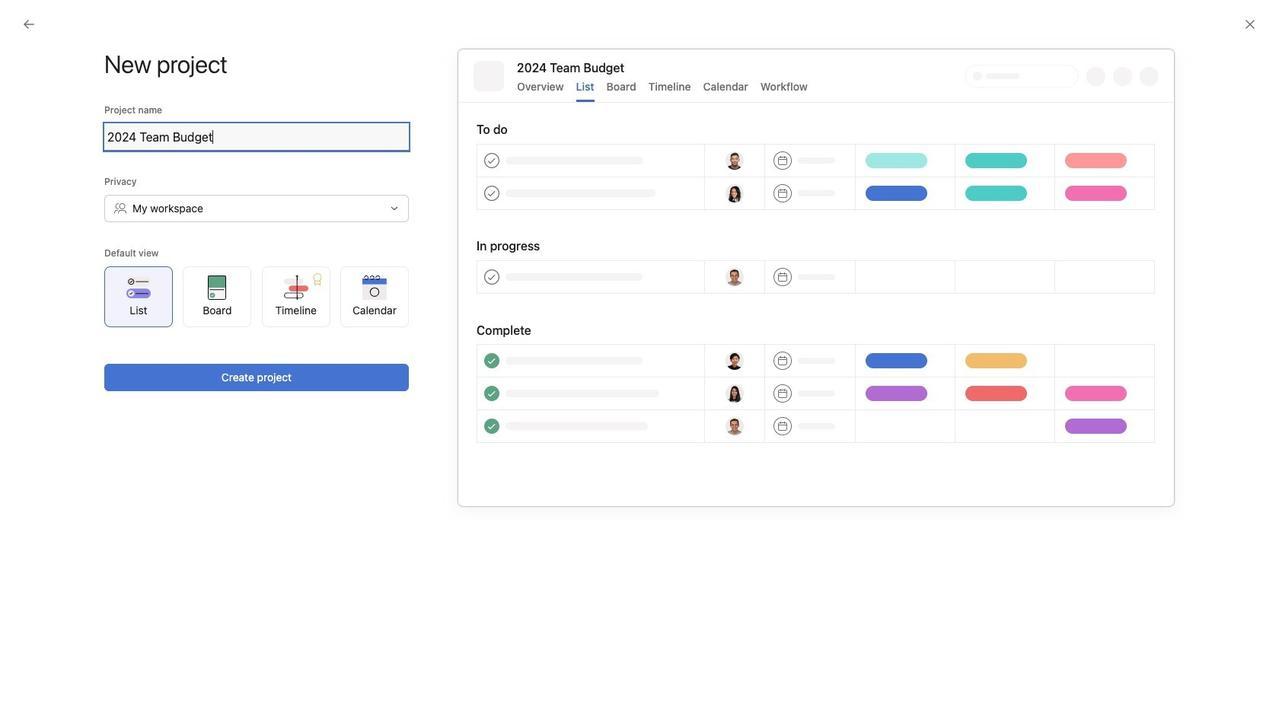 Task type: locate. For each thing, give the bounding box(es) containing it.
mark complete image
[[284, 324, 303, 343], [284, 352, 303, 370]]

mark complete image up mark complete icon
[[284, 324, 303, 343]]

starred element
[[0, 242, 183, 321]]

1 mark complete image from the top
[[284, 324, 303, 343]]

add profile photo image
[[287, 227, 324, 263]]

2 mark complete checkbox from the top
[[284, 379, 303, 397]]

1 vertical spatial mark complete checkbox
[[284, 379, 303, 397]]

Mark complete checkbox
[[284, 352, 303, 370], [284, 379, 303, 397]]

line_and_symbols image
[[972, 332, 991, 351]]

1 vertical spatial mark complete image
[[284, 352, 303, 370]]

list item
[[750, 263, 957, 310], [269, 320, 719, 347], [269, 347, 719, 375], [269, 375, 719, 402], [269, 402, 719, 429], [269, 429, 719, 457]]

0 vertical spatial board image
[[766, 332, 784, 351]]

1 mark complete checkbox from the top
[[284, 352, 303, 370]]

mark complete image down mark complete option in the left top of the page
[[284, 352, 303, 370]]

None text field
[[104, 123, 409, 151]]

0 vertical spatial mark complete image
[[284, 324, 303, 343]]

0 vertical spatial mark complete checkbox
[[284, 352, 303, 370]]

hide sidebar image
[[20, 12, 32, 24]]

1 vertical spatial board image
[[766, 387, 784, 405]]

global element
[[0, 37, 183, 129]]

close image
[[1244, 18, 1256, 30]]

board image
[[766, 332, 784, 351], [766, 387, 784, 405]]



Task type: describe. For each thing, give the bounding box(es) containing it.
1 board image from the top
[[766, 332, 784, 351]]

2 mark complete image from the top
[[284, 352, 303, 370]]

projects element
[[0, 321, 183, 425]]

this is a preview of your project image
[[458, 49, 1175, 507]]

2 board image from the top
[[766, 387, 784, 405]]

go back image
[[23, 18, 35, 30]]

mark complete image
[[284, 379, 303, 397]]

rocket image
[[972, 278, 991, 296]]

Mark complete checkbox
[[284, 324, 303, 343]]



Task type: vqa. For each thing, say whether or not it's contained in the screenshot.
Add To Starred image
no



